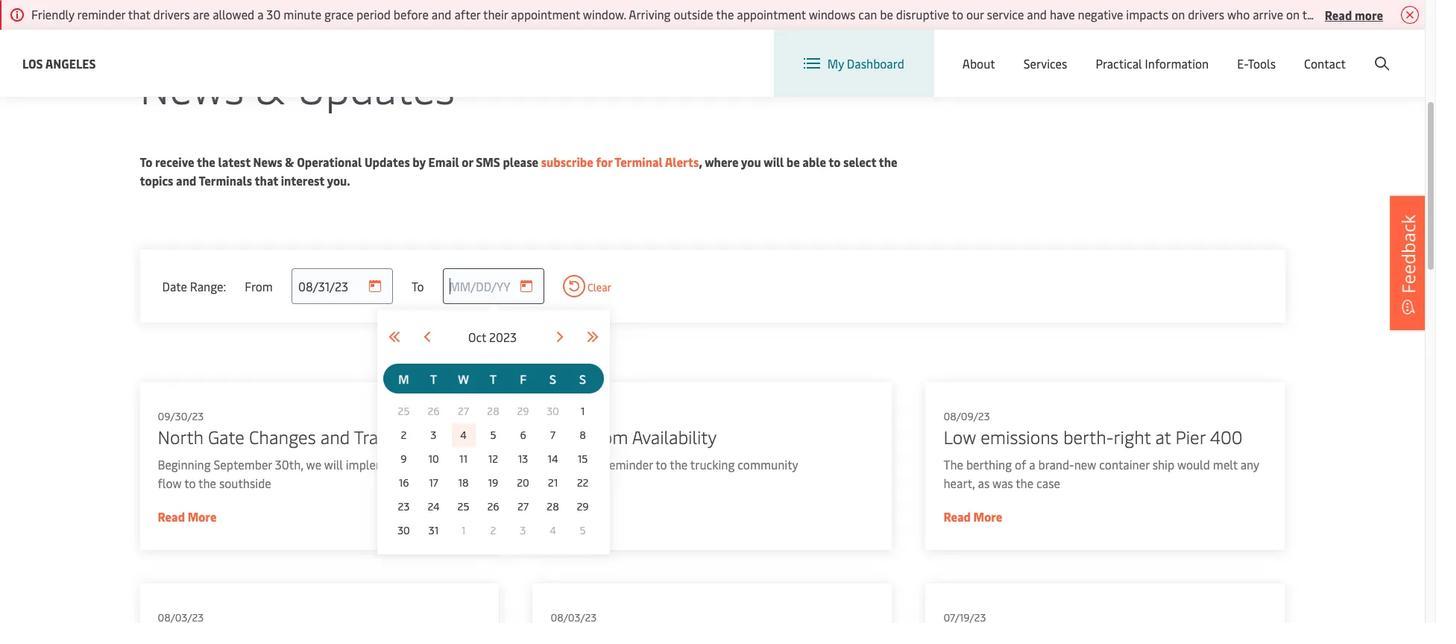 Task type: vqa. For each thing, say whether or not it's contained in the screenshot.


Task type: locate. For each thing, give the bounding box(es) containing it.
1 vertical spatial 25
[[458, 500, 469, 514]]

pier
[[1176, 425, 1206, 449]]

angeles for los angeles
[[45, 55, 96, 71]]

0 vertical spatial 3
[[431, 428, 437, 442]]

0 horizontal spatial angeles
[[45, 55, 96, 71]]

drivers left who
[[1188, 6, 1225, 22]]

updates
[[248, 10, 286, 24], [297, 57, 455, 116], [365, 154, 410, 170]]

0 vertical spatial 5
[[490, 428, 496, 442]]

10
[[428, 452, 439, 466]]

13
[[518, 452, 528, 466]]

e-
[[1238, 55, 1248, 72]]

2 up the 9
[[401, 428, 407, 442]]

1 t from the left
[[430, 371, 437, 387]]

updates right >
[[248, 10, 286, 24]]

1 vertical spatial 28
[[547, 500, 559, 514]]

s
[[550, 371, 556, 387], [580, 371, 586, 387]]

25 link down m
[[395, 403, 413, 421]]

2 vertical spatial &
[[285, 154, 294, 170]]

5 link up 12
[[484, 427, 502, 445]]

29
[[517, 404, 529, 418], [577, 500, 589, 514]]

1 vertical spatial reminder
[[605, 456, 653, 473]]

alerts
[[665, 154, 699, 170]]

26 for top 26 link
[[428, 404, 440, 418]]

that left close alert image
[[1373, 6, 1395, 22]]

11
[[459, 452, 468, 466]]

14 link
[[544, 450, 562, 468]]

0 horizontal spatial be
[[787, 154, 800, 170]]

read more down 22 link
[[551, 509, 610, 525]]

0 vertical spatial 3 link
[[425, 427, 443, 445]]

1 vertical spatial 27
[[518, 500, 529, 514]]

the up terminals
[[197, 154, 215, 170]]

&
[[238, 10, 245, 24], [255, 57, 286, 116], [285, 154, 294, 170]]

5 for right 5 link
[[580, 524, 586, 538]]

read down '21' link
[[551, 509, 578, 525]]

1 horizontal spatial 28 link
[[544, 498, 562, 516]]

and up we
[[321, 425, 350, 449]]

window.
[[583, 6, 626, 22]]

1 horizontal spatial 30
[[398, 524, 410, 538]]

1 horizontal spatial 25
[[458, 500, 469, 514]]

1 more from the left
[[188, 509, 217, 525]]

28 link down '21' link
[[544, 498, 562, 516]]

1 horizontal spatial appointment
[[737, 6, 806, 22]]

t left w
[[430, 371, 437, 387]]

1 horizontal spatial 3
[[520, 524, 526, 538]]

1 horizontal spatial arrive
[[1398, 6, 1428, 22]]

0 horizontal spatial 3 link
[[425, 427, 443, 445]]

28 link
[[484, 403, 502, 421], [544, 498, 562, 516]]

new inside 08/09/23 low emissions berth-right at pier 400 the berthing of a brand-new container ship would melt any heart, as was the case
[[1075, 456, 1097, 473]]

2 link up the 9
[[395, 427, 413, 445]]

more for low
[[974, 509, 1003, 525]]

f
[[520, 371, 526, 387]]

updates left by
[[365, 154, 410, 170]]

reminder right friendly
[[77, 6, 125, 22]]

read left more
[[1325, 6, 1352, 23]]

0 horizontal spatial 5
[[490, 428, 496, 442]]

27 down w
[[458, 404, 469, 418]]

1 horizontal spatial on
[[1287, 6, 1300, 22]]

read more down flow
[[158, 509, 217, 525]]

berthing
[[967, 456, 1012, 473]]

news right >
[[210, 10, 235, 24]]

30 link down 23 link
[[395, 522, 413, 540]]

3 more from the left
[[974, 509, 1003, 525]]

1 up 8
[[581, 404, 585, 418]]

26 link down 19 link at the left of page
[[484, 498, 502, 516]]

0 vertical spatial 2
[[401, 428, 407, 442]]

1 horizontal spatial 29
[[577, 500, 589, 514]]

to right able
[[829, 154, 841, 170]]

0 horizontal spatial s
[[550, 371, 556, 387]]

1 vertical spatial 3 link
[[514, 522, 532, 540]]

more for restroom
[[581, 509, 610, 525]]

3 for the bottommost 3 link
[[520, 524, 526, 538]]

1 horizontal spatial angeles
[[158, 10, 195, 24]]

6 link
[[514, 427, 532, 445]]

25 down m
[[398, 404, 410, 418]]

1 horizontal spatial 27
[[518, 500, 529, 514]]

09/18/23 restroom availability a friendly reminder to the trucking community
[[551, 409, 799, 473]]

2
[[401, 428, 407, 442], [490, 524, 496, 538]]

0 vertical spatial 29 link
[[514, 403, 532, 421]]

the down beginning
[[198, 475, 216, 492]]

0 horizontal spatial 28
[[487, 404, 500, 418]]

0 vertical spatial 25
[[398, 404, 410, 418]]

and down the receive
[[176, 172, 196, 189]]

4 link up 11
[[452, 424, 475, 448]]

angeles
[[158, 10, 195, 24], [45, 55, 96, 71]]

implement
[[346, 456, 404, 473]]

1 link right 31 "link" at left
[[455, 522, 473, 540]]

read more down as
[[944, 509, 1003, 525]]

0 horizontal spatial 26
[[428, 404, 440, 418]]

1 read more from the left
[[158, 509, 217, 525]]

0 vertical spatial 2 link
[[395, 427, 413, 445]]

1 vertical spatial los
[[22, 55, 43, 71]]

0 vertical spatial 27
[[458, 404, 469, 418]]

be left able
[[787, 154, 800, 170]]

3 for the topmost 3 link
[[431, 428, 437, 442]]

30 link
[[544, 403, 562, 421], [395, 522, 413, 540]]

for
[[596, 154, 613, 170]]

21
[[548, 476, 558, 490]]

a up '16'
[[407, 456, 413, 473]]

read for restroom availability
[[551, 509, 578, 525]]

3 link down '20' link
[[514, 522, 532, 540]]

1 drivers from the left
[[153, 6, 190, 22]]

5 link
[[484, 427, 502, 445], [574, 522, 592, 540]]

topics
[[140, 172, 173, 189]]

email
[[428, 154, 459, 170]]

s right the f
[[550, 371, 556, 387]]

trucking
[[690, 456, 735, 473]]

9 link
[[395, 450, 413, 468]]

appointment
[[511, 6, 580, 22], [737, 6, 806, 22]]

to down the 'availability'
[[656, 456, 667, 473]]

29 down 22 link
[[577, 500, 589, 514]]

case
[[1037, 475, 1061, 492]]

1 vertical spatial 2 link
[[484, 522, 502, 540]]

29 link down 22 link
[[574, 498, 592, 516]]

read more for restroom
[[551, 509, 610, 525]]

emissions
[[981, 425, 1059, 449]]

09/30/23 north gate changes and traffic pattern beginning september 30th, we will implement a new traffic flow to the southside
[[158, 409, 474, 492]]

1 on from the left
[[1172, 6, 1185, 22]]

a right of
[[1029, 456, 1036, 473]]

arrive left o
[[1398, 6, 1428, 22]]

1 horizontal spatial read more
[[551, 509, 610, 525]]

0 horizontal spatial 27
[[458, 404, 469, 418]]

to for to receive the latest news & operational updates by email or sms please subscribe for terminal alerts
[[140, 154, 153, 170]]

subscribe for terminal alerts link
[[541, 154, 699, 170]]

2 link down 19 link at the left of page
[[484, 522, 502, 540]]

have
[[1050, 6, 1075, 22]]

more down as
[[974, 509, 1003, 525]]

appointment down article listing 2 image
[[737, 6, 806, 22]]

0 vertical spatial los
[[140, 10, 156, 24]]

30 down 23 link
[[398, 524, 410, 538]]

1 horizontal spatial los angeles link
[[140, 10, 195, 24]]

t
[[430, 371, 437, 387], [490, 371, 497, 387]]

0 horizontal spatial 30
[[267, 6, 281, 22]]

0 horizontal spatial 25
[[398, 404, 410, 418]]

that left "interest" at the left of the page
[[255, 172, 278, 189]]

2 new from the left
[[1075, 456, 1097, 473]]

restroom
[[551, 425, 628, 449]]

beginning
[[158, 456, 211, 473]]

0 vertical spatial 28
[[487, 404, 500, 418]]

los angeles link left >
[[140, 10, 195, 24]]

los angeles link down friendly
[[22, 54, 96, 73]]

be right can
[[880, 6, 893, 22]]

1 vertical spatial 3
[[520, 524, 526, 538]]

0 horizontal spatial will
[[324, 456, 343, 473]]

0 horizontal spatial read more
[[158, 509, 217, 525]]

2 down 19 link at the left of page
[[490, 524, 496, 538]]

angeles down friendly
[[45, 55, 96, 71]]

25 link
[[395, 403, 413, 421], [455, 498, 473, 516]]

2 arrive from the left
[[1398, 6, 1428, 22]]

1 horizontal spatial will
[[764, 154, 784, 170]]

read down heart, at the right bottom of the page
[[944, 509, 971, 525]]

1 horizontal spatial 26
[[487, 500, 499, 514]]

1 vertical spatial be
[[787, 154, 800, 170]]

26 link up the pattern
[[425, 403, 443, 421]]

1 horizontal spatial los
[[140, 10, 156, 24]]

0 horizontal spatial 1
[[462, 524, 466, 538]]

updates down period at left
[[297, 57, 455, 116]]

new down the berth-
[[1075, 456, 1097, 473]]

0 horizontal spatial 29
[[517, 404, 529, 418]]

1 horizontal spatial 4
[[550, 524, 556, 538]]

0 vertical spatial 1 link
[[574, 403, 592, 421]]

27 link down w
[[455, 403, 473, 421]]

to receive the latest news & operational updates by email or sms please subscribe for terminal alerts
[[140, 154, 699, 170]]

0 vertical spatial 25 link
[[395, 403, 413, 421]]

will right we
[[324, 456, 343, 473]]

25 down "18" link
[[458, 500, 469, 514]]

0 horizontal spatial 3
[[431, 428, 437, 442]]

where
[[705, 154, 739, 170]]

contact
[[1305, 55, 1346, 72]]

read more
[[158, 509, 217, 525], [551, 509, 610, 525], [944, 509, 1003, 525]]

read for north gate changes and traffic pattern
[[158, 509, 185, 525]]

1 vertical spatial 30
[[547, 404, 559, 418]]

0 vertical spatial 26
[[428, 404, 440, 418]]

1 horizontal spatial 25 link
[[455, 498, 473, 516]]

arrive
[[1253, 6, 1284, 22], [1398, 6, 1428, 22]]

the
[[944, 456, 964, 473]]

and inside 09/30/23 north gate changes and traffic pattern beginning september 30th, we will implement a new traffic flow to the southside
[[321, 425, 350, 449]]

1 vertical spatial 1 link
[[455, 522, 473, 540]]

1 vertical spatial 4
[[550, 524, 556, 538]]

read down flow
[[158, 509, 185, 525]]

1 vertical spatial 30 link
[[395, 522, 413, 540]]

20 link
[[514, 474, 532, 492]]

0 horizontal spatial 30 link
[[395, 522, 413, 540]]

0 horizontal spatial 1 link
[[455, 522, 473, 540]]

0 horizontal spatial appointment
[[511, 6, 580, 22]]

0 vertical spatial 4
[[460, 428, 467, 442]]

more
[[188, 509, 217, 525], [581, 509, 610, 525], [974, 509, 1003, 525]]

2 more from the left
[[581, 509, 610, 525]]

1 new from the left
[[416, 456, 438, 473]]

read inside button
[[1325, 6, 1352, 23]]

new inside 09/30/23 north gate changes and traffic pattern beginning september 30th, we will implement a new traffic flow to the southside
[[416, 456, 438, 473]]

w
[[458, 371, 469, 387]]

interest
[[281, 172, 325, 189]]

drivers left are
[[153, 6, 190, 22]]

0 horizontal spatial new
[[416, 456, 438, 473]]

/
[[1308, 44, 1313, 60]]

0 vertical spatial 30
[[267, 6, 281, 22]]

new up 17
[[416, 456, 438, 473]]

1 horizontal spatial t
[[490, 371, 497, 387]]

s up 09/18/23 on the left bottom of the page
[[580, 371, 586, 387]]

the down of
[[1016, 475, 1034, 492]]

0 horizontal spatial los
[[22, 55, 43, 71]]

0 vertical spatial 1
[[581, 404, 585, 418]]

los down friendly
[[22, 55, 43, 71]]

4 down '21' link
[[550, 524, 556, 538]]

1 horizontal spatial more
[[581, 509, 610, 525]]

4 for left 4 link
[[460, 428, 467, 442]]

the right select
[[879, 154, 898, 170]]

29 link up 6 on the bottom
[[514, 403, 532, 421]]

appointment right their
[[511, 6, 580, 22]]

a
[[257, 6, 264, 22], [407, 456, 413, 473], [1029, 456, 1036, 473]]

27 link down '20' link
[[514, 498, 532, 516]]

30 up 7
[[547, 404, 559, 418]]

t left the f
[[490, 371, 497, 387]]

a inside 08/09/23 low emissions berth-right at pier 400 the berthing of a brand-new container ship would melt any heart, as was the case
[[1029, 456, 1036, 473]]

To text field
[[443, 269, 544, 304]]

1 arrive from the left
[[1253, 6, 1284, 22]]

more
[[1355, 6, 1384, 23]]

0 horizontal spatial los angeles link
[[22, 54, 96, 73]]

drivers
[[1332, 6, 1370, 22]]

1 link
[[574, 403, 592, 421], [455, 522, 473, 540]]

3 link up the 10
[[425, 427, 443, 445]]

5 link down 22 link
[[574, 522, 592, 540]]

about
[[963, 55, 995, 72]]

1 link up 8
[[574, 403, 592, 421]]

and left after
[[432, 6, 452, 22]]

contact button
[[1305, 30, 1346, 97]]

0 vertical spatial will
[[764, 154, 784, 170]]

allowed
[[213, 6, 255, 22]]

will right you
[[764, 154, 784, 170]]

3 read more from the left
[[944, 509, 1003, 525]]

read more button
[[1325, 5, 1384, 24]]

more down 22 link
[[581, 509, 610, 525]]

10 link
[[425, 450, 443, 468]]

17 link
[[425, 474, 443, 492]]

08/09/23 low emissions berth-right at pier 400 the berthing of a brand-new container ship would melt any heart, as was the case
[[944, 409, 1260, 492]]

5 down 22 link
[[580, 524, 586, 538]]

more down beginning
[[188, 509, 217, 525]]

0 horizontal spatial 5 link
[[484, 427, 502, 445]]

12
[[488, 452, 498, 466]]

From text field
[[292, 269, 393, 304]]

28 down '21' link
[[547, 500, 559, 514]]

to down beginning
[[184, 475, 196, 492]]

2 on from the left
[[1287, 6, 1300, 22]]

1 horizontal spatial 2 link
[[484, 522, 502, 540]]

28 link up 12
[[484, 403, 502, 421]]

26 up the pattern
[[428, 404, 440, 418]]

28 up 12
[[487, 404, 500, 418]]

4 up 11
[[460, 428, 467, 442]]

on right the "impacts"
[[1172, 6, 1185, 22]]

and
[[432, 6, 452, 22], [1027, 6, 1047, 22], [176, 172, 196, 189], [321, 425, 350, 449]]

feedback button
[[1390, 196, 1428, 330]]

21 link
[[544, 474, 562, 492]]

27 link
[[455, 403, 473, 421], [514, 498, 532, 516]]

0 horizontal spatial t
[[430, 371, 437, 387]]

my dashboard
[[828, 55, 905, 72]]

before
[[394, 6, 429, 22]]

1 s from the left
[[550, 371, 556, 387]]

3 up the 10
[[431, 428, 437, 442]]

4 link down '21' link
[[544, 522, 562, 540]]

news right latest
[[253, 154, 282, 170]]

1 horizontal spatial that
[[255, 172, 278, 189]]

that left are
[[128, 6, 150, 22]]

angeles for los angeles > news & updates
[[158, 10, 195, 24]]

30 left minute
[[267, 6, 281, 22]]

new
[[416, 456, 438, 473], [1075, 456, 1097, 473]]

the down the 'availability'
[[670, 456, 688, 473]]

1 vertical spatial 29 link
[[574, 498, 592, 516]]

22
[[577, 476, 589, 490]]

5 up 12
[[490, 428, 496, 442]]

2 horizontal spatial 30
[[547, 404, 559, 418]]

30th,
[[275, 456, 303, 473]]

0 vertical spatial reminder
[[77, 6, 125, 22]]

los left are
[[140, 10, 156, 24]]

1 right 31 "link" at left
[[462, 524, 466, 538]]

0 horizontal spatial 4
[[460, 428, 467, 442]]

27 down '20' link
[[518, 500, 529, 514]]

1 horizontal spatial s
[[580, 371, 586, 387]]

2 read more from the left
[[551, 509, 610, 525]]

26 down 19 link at the left of page
[[487, 500, 499, 514]]

to
[[952, 6, 964, 22], [829, 154, 841, 170], [656, 456, 667, 473], [184, 475, 196, 492]]

25 link down "18" link
[[455, 498, 473, 516]]

0 horizontal spatial 4 link
[[452, 424, 475, 448]]

a right allowed
[[257, 6, 264, 22]]

arrive right who
[[1253, 6, 1284, 22]]

to for to
[[412, 278, 424, 294]]



Task type: describe. For each thing, give the bounding box(es) containing it.
the inside 09/30/23 north gate changes and traffic pattern beginning september 30th, we will implement a new traffic flow to the southside
[[198, 475, 216, 492]]

friendly
[[31, 6, 74, 22]]

friendly
[[561, 456, 602, 473]]

0 horizontal spatial 2 link
[[395, 427, 413, 445]]

to inside 09/18/23 restroom availability a friendly reminder to the trucking community
[[656, 456, 667, 473]]

0 vertical spatial news
[[210, 10, 235, 24]]

1 vertical spatial 29
[[577, 500, 589, 514]]

to inside 09/30/23 north gate changes and traffic pattern beginning september 30th, we will implement a new traffic flow to the southside
[[184, 475, 196, 492]]

30 for the topmost 30 link
[[547, 404, 559, 418]]

1 horizontal spatial 1
[[581, 404, 585, 418]]

can
[[859, 6, 877, 22]]

more for north
[[188, 509, 217, 525]]

2 vertical spatial updates
[[365, 154, 410, 170]]

news & updates
[[140, 57, 455, 116]]

2 drivers from the left
[[1188, 6, 1225, 22]]

24 link
[[425, 498, 443, 516]]

after
[[455, 6, 481, 22]]

account
[[1353, 44, 1397, 60]]

15 link
[[574, 450, 592, 468]]

create
[[1316, 44, 1350, 60]]

login / create account link
[[1249, 30, 1397, 74]]

1 vertical spatial 26 link
[[484, 498, 502, 516]]

services button
[[1024, 30, 1068, 97]]

negative
[[1078, 6, 1124, 22]]

1 vertical spatial 2
[[490, 524, 496, 538]]

e-tools button
[[1238, 30, 1276, 97]]

4 for 4 link to the right
[[550, 524, 556, 538]]

7
[[550, 428, 556, 442]]

global menu button
[[1105, 29, 1221, 74]]

1 horizontal spatial 4 link
[[544, 522, 562, 540]]

subscribe
[[541, 154, 594, 170]]

2 horizontal spatial that
[[1373, 6, 1395, 22]]

and inside , where you will be able to select the topics and terminals that interest you.
[[176, 172, 196, 189]]

18 link
[[455, 474, 473, 492]]

0 horizontal spatial reminder
[[77, 6, 125, 22]]

0 vertical spatial 29
[[517, 404, 529, 418]]

period
[[357, 6, 391, 22]]

gate
[[208, 425, 244, 449]]

1 horizontal spatial 28
[[547, 500, 559, 514]]

terminals
[[199, 172, 252, 189]]

traffic
[[354, 425, 404, 449]]

reminder inside 09/18/23 restroom availability a friendly reminder to the trucking community
[[605, 456, 653, 473]]

berth-
[[1064, 425, 1114, 449]]

availability
[[632, 425, 717, 449]]

service
[[987, 6, 1024, 22]]

los angeles
[[22, 55, 96, 71]]

changes
[[249, 425, 316, 449]]

12 link
[[484, 450, 502, 468]]

0 vertical spatial updates
[[248, 10, 286, 24]]

0 horizontal spatial that
[[128, 6, 150, 22]]

practical information button
[[1096, 30, 1209, 97]]

time.
[[1303, 6, 1329, 22]]

1 horizontal spatial be
[[880, 6, 893, 22]]

melt
[[1213, 456, 1238, 473]]

0 vertical spatial los angeles link
[[140, 10, 195, 24]]

the down article listing 2 image
[[716, 6, 734, 22]]

1 horizontal spatial 1 link
[[574, 403, 592, 421]]

09/30/23
[[158, 409, 204, 424]]

community
[[738, 456, 799, 473]]

low
[[944, 425, 976, 449]]

read more
[[1325, 6, 1384, 23]]

16
[[399, 476, 409, 490]]

1 horizontal spatial 29 link
[[574, 498, 592, 516]]

location
[[1044, 43, 1090, 60]]

and left have
[[1027, 6, 1047, 22]]

13 link
[[514, 450, 532, 468]]

0 vertical spatial 26 link
[[425, 403, 443, 421]]

los angeles > news & updates
[[140, 10, 286, 24]]

the inside 08/09/23 low emissions berth-right at pier 400 the berthing of a brand-new container ship would melt any heart, as was the case
[[1016, 475, 1034, 492]]

read more for low
[[944, 509, 1003, 525]]

20
[[517, 476, 529, 490]]

0 horizontal spatial 25 link
[[395, 403, 413, 421]]

18
[[458, 476, 469, 490]]

1 horizontal spatial 5 link
[[574, 522, 592, 540]]

14
[[548, 452, 558, 466]]

that inside , where you will be able to select the topics and terminals that interest you.
[[255, 172, 278, 189]]

brand-
[[1039, 456, 1075, 473]]

23 link
[[395, 498, 413, 516]]

to left our
[[952, 6, 964, 22]]

, where you will be able to select the topics and terminals that interest you.
[[140, 154, 898, 189]]

2 s from the left
[[580, 371, 586, 387]]

2 appointment from the left
[[737, 6, 806, 22]]

read more for north
[[158, 509, 217, 525]]

will inside 09/30/23 north gate changes and traffic pattern beginning september 30th, we will implement a new traffic flow to the southside
[[324, 456, 343, 473]]

pattern
[[409, 425, 468, 449]]

traffic
[[441, 456, 474, 473]]

24
[[428, 500, 440, 514]]

08/09/23
[[944, 409, 990, 424]]

select
[[844, 154, 877, 170]]

close alert image
[[1401, 6, 1419, 24]]

2 vertical spatial news
[[253, 154, 282, 170]]

tools
[[1248, 55, 1276, 72]]

read for low emissions berth-right at pier 400
[[944, 509, 971, 525]]

our
[[967, 6, 984, 22]]

switch location button
[[982, 43, 1090, 60]]

los for los angeles
[[22, 55, 43, 71]]

0 vertical spatial 30 link
[[544, 403, 562, 421]]

will inside , where you will be able to select the topics and terminals that interest you.
[[764, 154, 784, 170]]

was
[[993, 475, 1013, 492]]

7 link
[[544, 427, 562, 445]]

400
[[1210, 425, 1243, 449]]

5 for the leftmost 5 link
[[490, 428, 496, 442]]

container
[[1100, 456, 1150, 473]]

article listing 2 image
[[0, 0, 1425, 3]]

1 vertical spatial news
[[140, 57, 244, 116]]

heart,
[[944, 475, 975, 492]]

latest
[[218, 154, 251, 170]]

1 appointment from the left
[[511, 6, 580, 22]]

los for los angeles > news & updates
[[140, 10, 156, 24]]

1 vertical spatial updates
[[297, 57, 455, 116]]

date
[[162, 278, 187, 294]]

oct
[[468, 329, 486, 345]]

0 vertical spatial 27 link
[[455, 403, 473, 421]]

a
[[551, 456, 558, 473]]

1 vertical spatial los angeles link
[[22, 54, 96, 73]]

0 horizontal spatial 28 link
[[484, 403, 502, 421]]

1 vertical spatial 28 link
[[544, 498, 562, 516]]

2 t from the left
[[490, 371, 497, 387]]

their
[[483, 6, 508, 22]]

services
[[1024, 55, 1068, 72]]

o
[[1431, 6, 1437, 22]]

1 vertical spatial 27 link
[[514, 498, 532, 516]]

31
[[429, 524, 439, 538]]

are
[[193, 6, 210, 22]]

a inside 09/30/23 north gate changes and traffic pattern beginning september 30th, we will implement a new traffic flow to the southside
[[407, 456, 413, 473]]

,
[[699, 154, 702, 170]]

from
[[245, 278, 273, 294]]

any
[[1241, 456, 1260, 473]]

would
[[1178, 456, 1210, 473]]

you.
[[327, 172, 350, 189]]

dashboard
[[847, 55, 905, 72]]

0 horizontal spatial 2
[[401, 428, 407, 442]]

login / create account
[[1276, 44, 1397, 60]]

09/18/23
[[551, 409, 595, 424]]

feedback
[[1396, 215, 1421, 294]]

the inside , where you will be able to select the topics and terminals that interest you.
[[879, 154, 898, 170]]

september
[[214, 456, 272, 473]]

switch location
[[1006, 43, 1090, 60]]

8
[[580, 428, 586, 442]]

at
[[1156, 425, 1171, 449]]

global menu
[[1138, 44, 1206, 60]]

please
[[503, 154, 539, 170]]

11 link
[[455, 450, 473, 468]]

disruptive
[[896, 6, 950, 22]]

30 for the leftmost 30 link
[[398, 524, 410, 538]]

my dashboard button
[[804, 30, 905, 97]]

the inside 09/18/23 restroom availability a friendly reminder to the trucking community
[[670, 456, 688, 473]]

to inside , where you will be able to select the topics and terminals that interest you.
[[829, 154, 841, 170]]

clear button
[[563, 275, 612, 298]]

0 horizontal spatial a
[[257, 6, 264, 22]]

1 vertical spatial 25 link
[[455, 498, 473, 516]]

26 for bottommost 26 link
[[487, 500, 499, 514]]

0 vertical spatial &
[[238, 10, 245, 24]]

1 vertical spatial &
[[255, 57, 286, 116]]

be inside , where you will be able to select the topics and terminals that interest you.
[[787, 154, 800, 170]]

19
[[488, 476, 499, 490]]

0 horizontal spatial 29 link
[[514, 403, 532, 421]]

menu
[[1175, 44, 1206, 60]]



